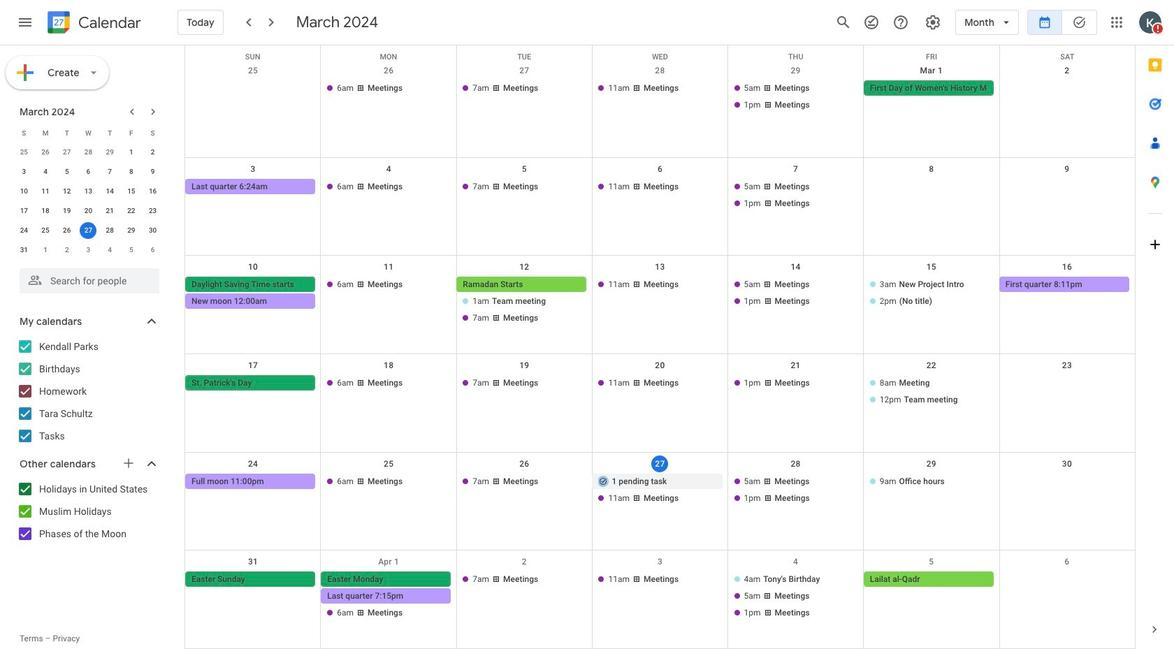 Task type: describe. For each thing, give the bounding box(es) containing it.
13 element
[[80, 183, 97, 200]]

4 element
[[37, 164, 54, 180]]

calendar element
[[45, 8, 141, 39]]

28 element
[[101, 222, 118, 239]]

my calendars list
[[3, 335, 173, 447]]

9 element
[[144, 164, 161, 180]]

1 element
[[123, 144, 140, 161]]

23 element
[[144, 203, 161, 219]]

Search for people text field
[[28, 268, 151, 294]]

17 element
[[16, 203, 32, 219]]

21 element
[[101, 203, 118, 219]]

15 element
[[123, 183, 140, 200]]

april 2 element
[[59, 242, 75, 259]]

19 element
[[59, 203, 75, 219]]

11 element
[[37, 183, 54, 200]]

main drawer image
[[17, 14, 34, 31]]

3 element
[[16, 164, 32, 180]]

31 element
[[16, 242, 32, 259]]

26 element
[[59, 222, 75, 239]]

18 element
[[37, 203, 54, 219]]

april 6 element
[[144, 242, 161, 259]]

8 element
[[123, 164, 140, 180]]

29 element
[[123, 222, 140, 239]]

20 element
[[80, 203, 97, 219]]

cell inside march 2024 grid
[[78, 221, 99, 240]]

april 4 element
[[101, 242, 118, 259]]

april 3 element
[[80, 242, 97, 259]]



Task type: locate. For each thing, give the bounding box(es) containing it.
tab list
[[1136, 45, 1174, 610]]

10 element
[[16, 183, 32, 200]]

None search field
[[0, 263, 173, 294]]

25 element
[[37, 222, 54, 239]]

february 26 element
[[37, 144, 54, 161]]

14 element
[[101, 183, 118, 200]]

27, today element
[[80, 222, 97, 239]]

24 element
[[16, 222, 32, 239]]

22 element
[[123, 203, 140, 219]]

april 5 element
[[123, 242, 140, 259]]

february 27 element
[[59, 144, 75, 161]]

row
[[185, 45, 1135, 62], [185, 59, 1135, 158], [13, 123, 164, 143], [13, 143, 164, 162], [185, 158, 1135, 256], [13, 162, 164, 182], [13, 182, 164, 201], [13, 201, 164, 221], [13, 221, 164, 240], [13, 240, 164, 260], [185, 256, 1135, 354], [185, 354, 1135, 453], [185, 453, 1135, 551], [185, 551, 1135, 649]]

february 29 element
[[101, 144, 118, 161]]

march 2024 grid
[[13, 123, 164, 260]]

grid
[[185, 45, 1135, 649]]

7 element
[[101, 164, 118, 180]]

2 element
[[144, 144, 161, 161]]

16 element
[[144, 183, 161, 200]]

heading inside calendar element
[[75, 14, 141, 31]]

february 25 element
[[16, 144, 32, 161]]

heading
[[75, 14, 141, 31]]

row group
[[13, 143, 164, 260]]

6 element
[[80, 164, 97, 180]]

30 element
[[144, 222, 161, 239]]

12 element
[[59, 183, 75, 200]]

february 28 element
[[80, 144, 97, 161]]

april 1 element
[[37, 242, 54, 259]]

other calendars list
[[3, 478, 173, 545]]

cell
[[185, 80, 321, 114], [728, 80, 864, 114], [728, 179, 864, 212], [864, 179, 999, 212], [78, 221, 99, 240], [185, 277, 321, 327], [457, 277, 592, 327], [728, 277, 864, 327], [864, 277, 999, 327], [864, 375, 999, 409], [592, 474, 728, 507], [728, 474, 864, 507], [321, 572, 457, 622], [728, 572, 864, 622]]

add other calendars image
[[122, 456, 136, 470]]

5 element
[[59, 164, 75, 180]]

settings menu image
[[925, 14, 942, 31]]



Task type: vqa. For each thing, say whether or not it's contained in the screenshot.
added
no



